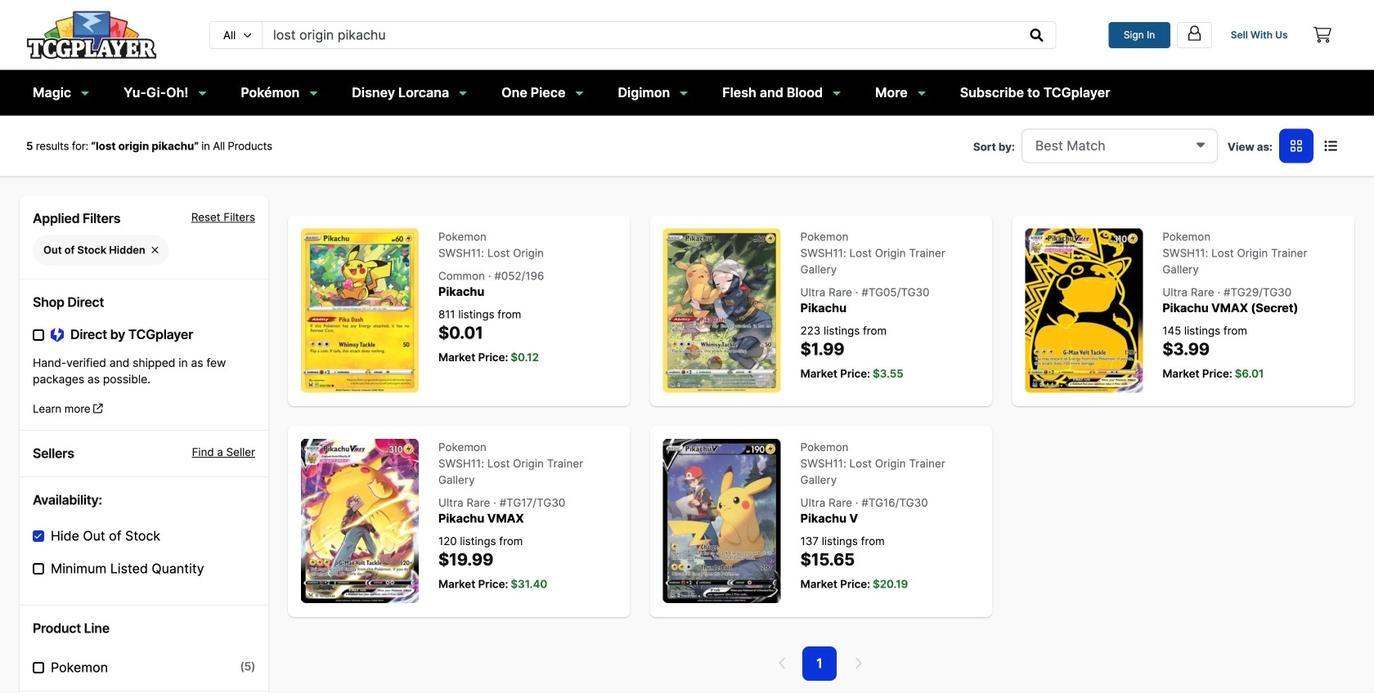 Task type: describe. For each thing, give the bounding box(es) containing it.
pikachu vmax (secret) image
[[1025, 229, 1143, 393]]

arrow up right from square image
[[93, 403, 103, 414]]

submit your search image
[[1030, 28, 1043, 42]]

2 pikachu image from the left
[[663, 229, 781, 393]]

1 pikachu image from the left
[[301, 229, 419, 393]]

check image
[[34, 532, 42, 541]]

chevron right image
[[854, 657, 862, 670]]

chevron left image
[[779, 657, 787, 670]]

a grid of results image
[[1291, 140, 1302, 153]]

direct by tcgplayer image
[[51, 327, 64, 343]]

pikachu vmax image
[[301, 440, 419, 604]]



Task type: vqa. For each thing, say whether or not it's contained in the screenshot.
application
no



Task type: locate. For each thing, give the bounding box(es) containing it.
caret down image
[[1197, 138, 1205, 151]]

None field
[[1022, 129, 1218, 163]]

0 horizontal spatial pikachu image
[[301, 229, 419, 393]]

None checkbox
[[33, 330, 44, 341], [33, 564, 44, 575], [33, 662, 44, 674], [33, 330, 44, 341], [33, 564, 44, 575], [33, 662, 44, 674]]

None text field
[[263, 22, 1019, 48]]

None checkbox
[[33, 531, 44, 542]]

pikachu v image
[[663, 440, 781, 604]]

view your shopping cart image
[[1314, 27, 1332, 43]]

a list of results image
[[1325, 140, 1338, 153]]

1 horizontal spatial pikachu image
[[663, 229, 781, 393]]

xmark image
[[152, 245, 158, 255]]

pikachu image
[[301, 229, 419, 393], [663, 229, 781, 393]]

tcgplayer.com image
[[26, 10, 157, 60]]

user icon image
[[1186, 24, 1203, 42]]



